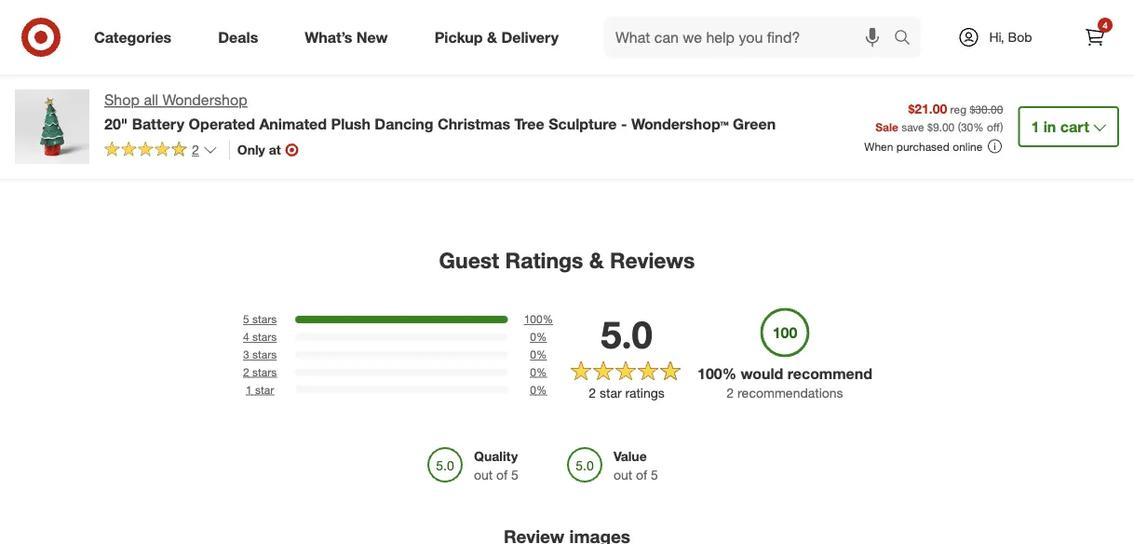 Task type: describe. For each thing, give the bounding box(es) containing it.
10.5"
[[119, 68, 150, 85]]

1 for 1 in cart
[[1032, 117, 1040, 136]]

% for 2 stars
[[537, 365, 547, 379]]

saute
[[786, 71, 820, 87]]

guest ratings & reviews
[[439, 248, 695, 274]]

what's new link
[[289, 17, 411, 58]]

hi,
[[990, 29, 1005, 45]]

sponsored inside $85.50 reg $95.00 caraway home 10.5" ceramic fry pan slate sponsored
[[26, 101, 81, 115]]

bin
[[1025, 87, 1044, 103]]

clear
[[976, 71, 1007, 87]]

wondershop
[[163, 91, 248, 109]]

stars for 4 stars
[[253, 330, 277, 344]]

off
[[988, 120, 1001, 134]]

$21.00
[[909, 100, 948, 117]]

lid inside $36.99 iris usa 4pack 19qt clear view plastic storage bin with lid and secure latching buckles, red
[[1076, 87, 1094, 103]]

% for 4 stars
[[537, 330, 547, 344]]

what's new
[[305, 28, 388, 46]]

all
[[144, 91, 158, 109]]

0 for 2 stars
[[530, 365, 537, 379]]

see
[[406, 38, 430, 54]]

2 for 2
[[192, 141, 199, 158]]

19qt
[[1074, 54, 1100, 71]]

1 vertical spatial in
[[1044, 117, 1057, 136]]

0 % for 2 stars
[[530, 365, 547, 379]]

with inside 'see price in cart caraway home 6.5qt dutch oven with lid navy'
[[479, 71, 503, 87]]

latching
[[1021, 103, 1072, 119]]

3 stars
[[243, 347, 277, 361]]

5 stars
[[243, 312, 277, 326]]

home inside $85.50 reg $95.00 caraway home 10.5" ceramic fry pan slate sponsored
[[80, 68, 115, 85]]

1 horizontal spatial cart
[[1061, 117, 1090, 136]]

$35.99
[[216, 38, 255, 54]]

- inside the shop all wondershop 20" battery operated animated plush dancing christmas tree sculpture - wondershop™ green
[[621, 114, 627, 133]]

home inside $145.00 caraway home 4.5qt saute pan with lid cream
[[840, 54, 875, 71]]

ratings
[[626, 384, 665, 401]]

0 % for 3 stars
[[530, 347, 547, 361]]

countdown
[[660, 71, 727, 87]]

1 horizontal spatial &
[[590, 248, 604, 274]]

sale
[[876, 120, 899, 134]]

1 in cart
[[1032, 117, 1090, 136]]

4.5qt
[[879, 54, 909, 71]]

star
[[255, 68, 278, 85]]

0 % for 4 stars
[[530, 330, 547, 344]]

1 for 1 star
[[246, 383, 252, 396]]

4 for 4 stars
[[243, 330, 249, 344]]

100 for 100 % would recommend 2 recommendations
[[698, 364, 723, 382]]

navy
[[528, 71, 557, 87]]

only
[[237, 141, 265, 158]]

save
[[902, 120, 925, 134]]

secure
[[976, 103, 1018, 119]]

plush
[[331, 114, 371, 133]]

4 link
[[1075, 17, 1116, 58]]

(
[[958, 120, 961, 134]]

red
[[976, 119, 1000, 136]]

1 star
[[246, 383, 274, 396]]

would
[[741, 364, 784, 382]]

$85.50 reg $95.00 caraway home 10.5" ceramic fry pan slate sponsored
[[26, 38, 156, 115]]

0 for 4 stars
[[530, 330, 537, 344]]

$145.00 caraway home 4.5qt saute pan with lid cream
[[786, 38, 938, 87]]

pickup & delivery link
[[419, 17, 582, 58]]

4 for 4
[[1103, 19, 1108, 31]]

ratings
[[505, 248, 584, 274]]

% for 1 star
[[537, 383, 547, 396]]

battery
[[132, 114, 184, 133]]

dancing
[[375, 114, 434, 133]]

ceramic
[[26, 85, 75, 101]]

of for quality
[[497, 467, 508, 483]]

2 inside 100 % would recommend 2 recommendations
[[727, 385, 734, 401]]

What can we help you find? suggestions appear below search field
[[605, 17, 899, 58]]

5.0
[[601, 312, 653, 357]]

chocolate
[[596, 71, 656, 87]]

2023
[[315, 68, 344, 85]]

search button
[[886, 17, 931, 61]]

kinder
[[596, 54, 634, 71]]

75366
[[290, 101, 327, 117]]

% for 5 stars
[[543, 312, 553, 326]]

2 for 2 star ratings
[[589, 384, 596, 401]]

4.4oz
[[661, 87, 693, 103]]

)
[[1001, 120, 1004, 134]]

20"
[[104, 114, 128, 133]]

building
[[216, 101, 263, 117]]

in inside 'see price in cart caraway home 6.5qt dutch oven with lid navy'
[[468, 38, 479, 54]]

0 horizontal spatial 5
[[243, 312, 249, 326]]

reg for $85.50
[[26, 54, 42, 68]]

$85.50
[[26, 38, 65, 54]]

caraway inside $85.50 reg $95.00 caraway home 10.5" ceramic fry pan slate sponsored
[[26, 68, 76, 85]]

caraway inside $145.00 caraway home 4.5qt saute pan with lid cream
[[786, 54, 837, 71]]

value
[[614, 448, 647, 465]]

what's
[[305, 28, 353, 46]]

dutch
[[406, 71, 441, 87]]

3
[[243, 347, 249, 361]]

delivery
[[502, 28, 559, 46]]

usa
[[1004, 54, 1030, 71]]

4pack
[[1034, 54, 1070, 71]]

quality
[[474, 448, 518, 465]]

see price in cart caraway home 6.5qt dutch oven with lid navy
[[406, 38, 557, 87]]

0 % for 1 star
[[530, 383, 547, 396]]

advent
[[216, 85, 257, 101]]

9.00
[[933, 120, 955, 134]]

% for 3 stars
[[537, 347, 547, 361]]

shop
[[104, 91, 140, 109]]

of for value
[[636, 467, 648, 483]]

0 for 1 star
[[530, 383, 537, 396]]

$21.00 reg $30.00 sale save $ 9.00 ( 30 % off )
[[876, 100, 1004, 134]]

christmas
[[438, 114, 511, 133]]



Task type: locate. For each thing, give the bounding box(es) containing it.
1 horizontal spatial lid
[[878, 71, 896, 87]]

1 vertical spatial 4
[[243, 330, 249, 344]]

1 horizontal spatial 4
[[1103, 19, 1108, 31]]

30
[[961, 120, 974, 134]]

oven
[[445, 71, 475, 87]]

lid inside $145.00 caraway home 4.5qt saute pan with lid cream
[[878, 71, 896, 87]]

0 horizontal spatial of
[[497, 467, 508, 483]]

- left 4.4oz
[[653, 87, 658, 103]]

categories link
[[78, 17, 195, 58]]

shop all wondershop 20" battery operated animated plush dancing christmas tree sculpture - wondershop™ green
[[104, 91, 776, 133]]

search
[[886, 30, 931, 48]]

pickup
[[435, 28, 483, 46]]

home down pickup
[[460, 54, 495, 71]]

view
[[1011, 71, 1038, 87]]

stars down 4 stars
[[253, 347, 277, 361]]

stars up the 1 star
[[253, 365, 277, 379]]

4 stars from the top
[[253, 365, 277, 379]]

1 horizontal spatial calendar
[[596, 87, 649, 103]]

3 0 % from the top
[[530, 365, 547, 379]]

cart
[[483, 38, 508, 54], [1061, 117, 1090, 136]]

when purchased online
[[865, 139, 983, 153]]

when
[[865, 139, 894, 153]]

0 vertical spatial &
[[487, 28, 497, 46]]

1 horizontal spatial reg
[[951, 102, 967, 116]]

1 0 % from the top
[[530, 330, 547, 344]]

holiday
[[638, 54, 682, 71], [317, 85, 361, 101]]

0 vertical spatial 1
[[1032, 117, 1040, 136]]

home
[[460, 54, 495, 71], [840, 54, 875, 71], [80, 68, 115, 85]]

purchased
[[897, 139, 950, 153]]

caraway down pickup
[[406, 54, 456, 71]]

$145.00
[[786, 38, 833, 54]]

0 horizontal spatial star
[[255, 383, 274, 396]]

caraway home 4.5qt saute pan with lid cream image
[[786, 0, 939, 27]]

pan
[[824, 71, 846, 87], [101, 85, 123, 101]]

holiday up 4.4oz
[[638, 54, 682, 71]]

0 vertical spatial reg
[[26, 54, 42, 68]]

lid left navy
[[507, 71, 525, 87]]

1 horizontal spatial 1
[[1032, 117, 1040, 136]]

2 0 from the top
[[530, 347, 537, 361]]

100 % would recommend 2 recommendations
[[698, 364, 873, 401]]

5 up 4 stars
[[243, 312, 249, 326]]

out for value out of 5
[[614, 467, 633, 483]]

reg inside $85.50 reg $95.00 caraway home 10.5" ceramic fry pan slate sponsored
[[26, 54, 42, 68]]

reviews
[[610, 248, 695, 274]]

1 out from the left
[[474, 467, 493, 483]]

milk
[[685, 54, 709, 71]]

green
[[733, 114, 776, 133]]

reg inside '$21.00 reg $30.00 sale save $ 9.00 ( 30 % off )'
[[951, 102, 967, 116]]

0 for 3 stars
[[530, 347, 537, 361]]

2 horizontal spatial caraway
[[786, 54, 837, 71]]

stars for 2 stars
[[253, 365, 277, 379]]

with right bin
[[1048, 87, 1072, 103]]

1 vertical spatial &
[[590, 248, 604, 274]]

- inside $8.00 kinder holiday milk chocolate countdown calendar - 4.4oz sponsored
[[653, 87, 658, 103]]

0 horizontal spatial holiday
[[317, 85, 361, 101]]

2 link
[[104, 141, 218, 162]]

deals link
[[202, 17, 282, 58]]

4 stars
[[243, 330, 277, 344]]

quality out of 5
[[474, 448, 519, 483]]

bob
[[1009, 29, 1033, 45]]

%
[[974, 120, 984, 134], [543, 312, 553, 326], [537, 330, 547, 344], [537, 347, 547, 361], [723, 364, 737, 382], [537, 365, 547, 379], [537, 383, 547, 396]]

home left 4.5qt at the top right of the page
[[840, 54, 875, 71]]

100 for 100 %
[[524, 312, 543, 326]]

and
[[1097, 87, 1119, 103]]

0 horizontal spatial out
[[474, 467, 493, 483]]

out for quality out of 5
[[474, 467, 493, 483]]

holiday inside $8.00 kinder holiday milk chocolate countdown calendar - 4.4oz sponsored
[[638, 54, 682, 71]]

out inside value out of 5
[[614, 467, 633, 483]]

sponsored down $95.00
[[26, 101, 81, 115]]

sponsored down lego on the left
[[216, 101, 271, 115]]

1 0 from the top
[[530, 330, 537, 344]]

caraway down the $85.50
[[26, 68, 76, 85]]

lego star wars 2023 advent calendar holiday building set 75366
[[216, 68, 361, 117]]

1 horizontal spatial of
[[636, 467, 648, 483]]

0 horizontal spatial 1
[[246, 383, 252, 396]]

out down value
[[614, 467, 633, 483]]

reg up (
[[951, 102, 967, 116]]

pickup & delivery
[[435, 28, 559, 46]]

with
[[479, 71, 503, 87], [850, 71, 874, 87], [1048, 87, 1072, 103]]

5 down ratings
[[651, 467, 659, 483]]

1 in cart for 20" battery operated animated plush dancing christmas tree sculpture - wondershop™ green element
[[1032, 117, 1090, 136]]

deals
[[218, 28, 258, 46]]

1 vertical spatial -
[[621, 114, 627, 133]]

2 horizontal spatial 5
[[651, 467, 659, 483]]

caraway home 10.5" ceramic fry pan slate image
[[26, 0, 179, 27]]

1 stars from the top
[[253, 312, 277, 326]]

reg left $95.00
[[26, 54, 42, 68]]

value out of 5
[[614, 448, 659, 483]]

5 for quality out of 5
[[512, 467, 519, 483]]

1 of from the left
[[497, 467, 508, 483]]

$36.99 iris usa 4pack 19qt clear view plastic storage bin with lid and secure latching buckles, red
[[976, 38, 1125, 136]]

buckles,
[[1075, 103, 1125, 119]]

0 horizontal spatial 100
[[524, 312, 543, 326]]

2 horizontal spatial with
[[1048, 87, 1072, 103]]

0 horizontal spatial reg
[[26, 54, 42, 68]]

0
[[530, 330, 537, 344], [530, 347, 537, 361], [530, 365, 537, 379], [530, 383, 537, 396]]

0 vertical spatial -
[[653, 87, 658, 103]]

4 0 from the top
[[530, 383, 537, 396]]

set
[[267, 101, 287, 117]]

$30.00
[[970, 102, 1004, 116]]

with left 4.5qt at the top right of the page
[[850, 71, 874, 87]]

1 horizontal spatial holiday
[[638, 54, 682, 71]]

1 horizontal spatial 5
[[512, 467, 519, 483]]

star left ratings
[[600, 384, 622, 401]]

2 stars
[[243, 365, 277, 379]]

in down bin
[[1044, 117, 1057, 136]]

1 vertical spatial 100
[[698, 364, 723, 382]]

of down the quality on the bottom of page
[[497, 467, 508, 483]]

1 horizontal spatial with
[[850, 71, 874, 87]]

1 horizontal spatial in
[[1044, 117, 1057, 136]]

2 stars from the top
[[253, 330, 277, 344]]

sponsored inside $8.00 kinder holiday milk chocolate countdown calendar - 4.4oz sponsored
[[596, 103, 651, 117]]

2 0 % from the top
[[530, 347, 547, 361]]

iris usa 4pack 19qt clear view plastic storage bin with lid and secure latching buckles, red image
[[976, 0, 1129, 27]]

100 inside 100 % would recommend 2 recommendations
[[698, 364, 723, 382]]

0 horizontal spatial calendar
[[261, 85, 314, 101]]

slate
[[127, 85, 156, 101]]

1 horizontal spatial caraway
[[406, 54, 456, 71]]

1 horizontal spatial pan
[[824, 71, 846, 87]]

% inside '$21.00 reg $30.00 sale save $ 9.00 ( 30 % off )'
[[974, 120, 984, 134]]

tree
[[515, 114, 545, 133]]

lid left cream
[[878, 71, 896, 87]]

kinder holiday milk chocolate countdown calendar - 4.4oz image
[[596, 0, 749, 27]]

2 star ratings
[[589, 384, 665, 401]]

0 horizontal spatial caraway
[[26, 68, 76, 85]]

with inside $36.99 iris usa 4pack 19qt clear view plastic storage bin with lid and secure latching buckles, red
[[1048, 87, 1072, 103]]

plastic
[[1042, 71, 1081, 87]]

reg for $21.00
[[951, 102, 967, 116]]

star for 1
[[255, 383, 274, 396]]

100 down the ratings
[[524, 312, 543, 326]]

2 left recommendations
[[727, 385, 734, 401]]

2 out from the left
[[614, 467, 633, 483]]

stars up 4 stars
[[253, 312, 277, 326]]

star down 2 stars
[[255, 383, 274, 396]]

with right oven
[[479, 71, 503, 87]]

& right pickup
[[487, 28, 497, 46]]

0 horizontal spatial in
[[468, 38, 479, 54]]

cart inside 'see price in cart caraway home 6.5qt dutch oven with lid navy'
[[483, 38, 508, 54]]

5 inside quality out of 5
[[512, 467, 519, 483]]

guest
[[439, 248, 500, 274]]

sponsored up )
[[976, 103, 1032, 117]]

of inside quality out of 5
[[497, 467, 508, 483]]

recommendations
[[738, 385, 844, 401]]

% inside 100 % would recommend 2 recommendations
[[723, 364, 737, 382]]

2 down 3
[[243, 365, 249, 379]]

price
[[433, 38, 465, 54]]

2 of from the left
[[636, 467, 648, 483]]

fry
[[79, 85, 97, 101]]

-
[[653, 87, 658, 103], [621, 114, 627, 133]]

image of 20" battery operated animated plush dancing christmas tree sculpture - wondershop™ green image
[[15, 89, 89, 164]]

3 0 from the top
[[530, 365, 537, 379]]

- right sculpture
[[621, 114, 627, 133]]

$8.00 kinder holiday milk chocolate countdown calendar - 4.4oz sponsored
[[596, 38, 727, 117]]

pan inside $145.00 caraway home 4.5qt saute pan with lid cream
[[824, 71, 846, 87]]

sponsored down chocolate at the top right of page
[[596, 103, 651, 117]]

calendar inside lego star wars 2023 advent calendar holiday building set 75366
[[261, 85, 314, 101]]

out down the quality on the bottom of page
[[474, 467, 493, 483]]

0 vertical spatial cart
[[483, 38, 508, 54]]

2 for 2 stars
[[243, 365, 249, 379]]

1 vertical spatial cart
[[1061, 117, 1090, 136]]

0 horizontal spatial home
[[80, 68, 115, 85]]

1 down 2 stars
[[246, 383, 252, 396]]

2 left ratings
[[589, 384, 596, 401]]

caraway down caraway home 4.5qt saute pan with lid cream image
[[786, 54, 837, 71]]

3 stars from the top
[[253, 347, 277, 361]]

iris
[[976, 54, 1001, 71]]

of
[[497, 467, 508, 483], [636, 467, 648, 483]]

home inside 'see price in cart caraway home 6.5qt dutch oven with lid navy'
[[460, 54, 495, 71]]

1 horizontal spatial -
[[653, 87, 658, 103]]

at
[[269, 141, 281, 158]]

with inside $145.00 caraway home 4.5qt saute pan with lid cream
[[850, 71, 874, 87]]

$
[[928, 120, 933, 134]]

1 vertical spatial reg
[[951, 102, 967, 116]]

stars for 5 stars
[[253, 312, 277, 326]]

holiday up 'plush'
[[317, 85, 361, 101]]

1 vertical spatial 1
[[246, 383, 252, 396]]

$36.99
[[976, 38, 1015, 54]]

0 vertical spatial 100
[[524, 312, 543, 326]]

caraway inside 'see price in cart caraway home 6.5qt dutch oven with lid navy'
[[406, 54, 456, 71]]

0 vertical spatial 4
[[1103, 19, 1108, 31]]

holiday inside lego star wars 2023 advent calendar holiday building set 75366
[[317, 85, 361, 101]]

new
[[357, 28, 388, 46]]

0 horizontal spatial with
[[479, 71, 503, 87]]

1
[[1032, 117, 1040, 136], [246, 383, 252, 396]]

5 for value out of 5
[[651, 467, 659, 483]]

in right price
[[468, 38, 479, 54]]

pan right saute
[[824, 71, 846, 87]]

0 horizontal spatial &
[[487, 28, 497, 46]]

pan right fry
[[101, 85, 123, 101]]

5 down the quality on the bottom of page
[[512, 467, 519, 483]]

2 horizontal spatial lid
[[1076, 87, 1094, 103]]

star for 2
[[600, 384, 622, 401]]

100 left would
[[698, 364, 723, 382]]

out inside quality out of 5
[[474, 467, 493, 483]]

storage
[[976, 87, 1022, 103]]

1 horizontal spatial star
[[600, 384, 622, 401]]

$8.00
[[596, 38, 628, 54]]

0 vertical spatial in
[[468, 38, 479, 54]]

only at
[[237, 141, 281, 158]]

& right the ratings
[[590, 248, 604, 274]]

5 inside value out of 5
[[651, 467, 659, 483]]

0 horizontal spatial lid
[[507, 71, 525, 87]]

of down value
[[636, 467, 648, 483]]

1 horizontal spatial 100
[[698, 364, 723, 382]]

1 vertical spatial holiday
[[317, 85, 361, 101]]

lego
[[216, 68, 251, 85]]

0 horizontal spatial pan
[[101, 85, 123, 101]]

stars for 3 stars
[[253, 347, 277, 361]]

5
[[243, 312, 249, 326], [512, 467, 519, 483], [651, 467, 659, 483]]

1 horizontal spatial home
[[460, 54, 495, 71]]

0 vertical spatial holiday
[[638, 54, 682, 71]]

lid left and
[[1076, 87, 1094, 103]]

2 horizontal spatial home
[[840, 54, 875, 71]]

of inside value out of 5
[[636, 467, 648, 483]]

calendar inside $8.00 kinder holiday milk chocolate countdown calendar - 4.4oz sponsored
[[596, 87, 649, 103]]

operated
[[189, 114, 255, 133]]

stars down 5 stars
[[253, 330, 277, 344]]

1 horizontal spatial out
[[614, 467, 633, 483]]

0 horizontal spatial -
[[621, 114, 627, 133]]

2 down operated
[[192, 141, 199, 158]]

home up shop
[[80, 68, 115, 85]]

$95.00
[[46, 54, 79, 68]]

100 %
[[524, 312, 553, 326]]

pan inside $85.50 reg $95.00 caraway home 10.5" ceramic fry pan slate sponsored
[[101, 85, 123, 101]]

wars
[[282, 68, 311, 85]]

4 0 % from the top
[[530, 383, 547, 396]]

lid inside 'see price in cart caraway home 6.5qt dutch oven with lid navy'
[[507, 71, 525, 87]]

cream
[[899, 71, 938, 87]]

1 down bin
[[1032, 117, 1040, 136]]

0 horizontal spatial cart
[[483, 38, 508, 54]]

0 horizontal spatial 4
[[243, 330, 249, 344]]

recommend
[[788, 364, 873, 382]]



Task type: vqa. For each thing, say whether or not it's contained in the screenshot.
"know"
no



